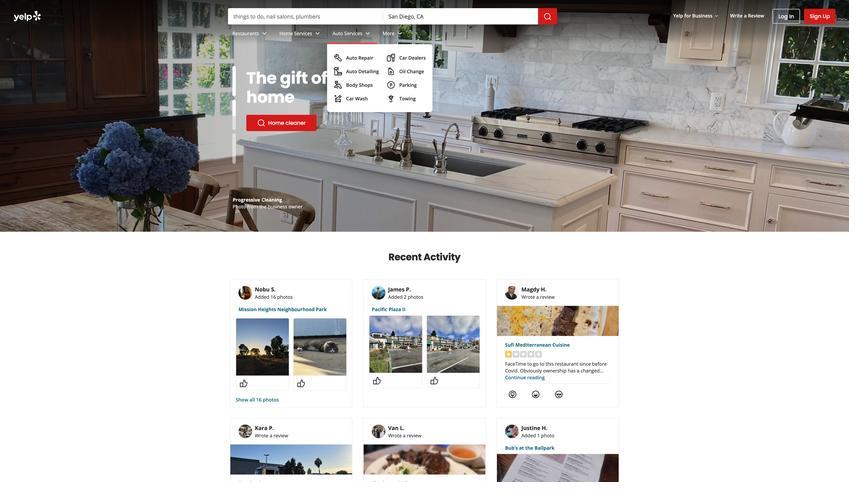 Task type: vqa. For each thing, say whether or not it's contained in the screenshot.
16 in the Dropdown Button
yes



Task type: describe. For each thing, give the bounding box(es) containing it.
restaurants link
[[227, 24, 274, 44]]

body
[[346, 82, 358, 88]]

car wash
[[346, 95, 368, 102]]

log in link
[[772, 9, 800, 24]]

photo of nobu s. image
[[239, 286, 252, 300]]

auto for auto services
[[333, 30, 343, 37]]

oil change link
[[384, 65, 429, 78]]

neighbourhood
[[277, 306, 315, 313]]

oil change
[[399, 68, 424, 75]]

justine h. link
[[521, 425, 547, 432]]

van l. wrote a review
[[388, 425, 421, 439]]

bub's at the ballpark
[[505, 445, 555, 452]]

photos inside dropdown button
[[263, 397, 279, 403]]

pacific plaza ii
[[372, 306, 405, 313]]

yelp for business
[[673, 12, 713, 19]]

mission
[[239, 306, 257, 313]]

auto repair
[[346, 55, 373, 61]]

a for van l. wrote a review
[[403, 433, 406, 439]]

nobu
[[255, 286, 270, 293]]

none search field containing sign up
[[0, 0, 849, 112]]

photo of james p. image
[[372, 286, 385, 300]]

van
[[388, 425, 399, 432]]

services for auto services
[[344, 30, 362, 37]]

owner
[[289, 204, 303, 210]]

p. for kara p.
[[269, 425, 274, 432]]

none field near
[[389, 13, 533, 20]]

cleaner
[[286, 119, 306, 127]]

car dealers link
[[384, 51, 429, 65]]

kara
[[255, 425, 268, 432]]

write a review link
[[728, 10, 767, 22]]

home services link
[[274, 24, 327, 44]]

open photo lightbox image for the rightmost like feed item icon
[[427, 316, 480, 373]]

auto for auto repair
[[346, 55, 357, 61]]

search image
[[544, 13, 552, 21]]

photo of van l. image
[[372, 425, 385, 439]]

p. for james p.
[[406, 286, 411, 293]]

for
[[684, 12, 691, 19]]

detailing
[[358, 68, 379, 75]]

1 star rating image
[[505, 351, 542, 358]]

body shops
[[346, 82, 373, 88]]

24 parking v2 image
[[387, 81, 395, 89]]

the
[[246, 67, 277, 90]]

write a review
[[730, 12, 764, 19]]

car for car wash
[[346, 95, 354, 102]]

the inside explore recent activity section section
[[525, 445, 533, 452]]

at
[[519, 445, 524, 452]]

open photo lightbox image for like feed item image
[[294, 319, 346, 376]]

all
[[249, 397, 255, 403]]

review
[[748, 12, 764, 19]]

menu inside business categories element
[[327, 44, 433, 112]]

cuisine
[[552, 342, 570, 348]]

home cleaner
[[268, 119, 306, 127]]

justine
[[521, 425, 540, 432]]

review for h.
[[540, 294, 555, 300]]

24 search v2 image
[[257, 119, 265, 127]]

h. for justine h.
[[542, 425, 547, 432]]

continue reading
[[505, 375, 545, 381]]

0 horizontal spatial like feed item image
[[240, 380, 248, 388]]

yelp
[[673, 12, 683, 19]]

photo
[[541, 433, 554, 439]]

24 chevron down v2 image for restaurants
[[260, 29, 269, 38]]

24 cool v2 image
[[555, 391, 563, 399]]

business
[[268, 204, 287, 210]]

the gift of a clean home
[[246, 67, 391, 109]]

log
[[779, 13, 788, 20]]

recent
[[389, 251, 422, 264]]

change
[[407, 68, 424, 75]]

continue reading button
[[505, 375, 545, 381]]

sufi mediterranean cuisine
[[505, 342, 570, 348]]

continue
[[505, 375, 526, 381]]

van l. link
[[388, 425, 405, 432]]

pacific
[[372, 306, 387, 313]]

write
[[730, 12, 743, 19]]

24 useful v2 image
[[509, 391, 517, 399]]

bub's at the ballpark link
[[505, 445, 611, 452]]

24 towing v2 image
[[387, 95, 395, 103]]

kara p. link
[[255, 425, 274, 432]]

activity
[[424, 251, 461, 264]]

open photo lightbox image for the middle like feed item icon
[[369, 316, 422, 373]]

magdy h. wrote a review
[[521, 286, 555, 300]]

james p. added 2 photos
[[388, 286, 423, 300]]

oil
[[399, 68, 406, 75]]

2 horizontal spatial like feed item image
[[430, 377, 438, 385]]

added for justine h.
[[521, 433, 536, 439]]

cleaning
[[261, 197, 282, 203]]

h. for magdy h.
[[541, 286, 547, 293]]

reading
[[527, 375, 545, 381]]

mission heights neighbourhood park
[[239, 306, 327, 313]]

the inside progressive cleaning photo from the business owner
[[259, 204, 267, 210]]

business categories element
[[227, 24, 836, 112]]

review for l.
[[407, 433, 421, 439]]

24 chevron down v2 image for home services
[[314, 29, 322, 38]]

business
[[692, 12, 713, 19]]

24 car dealer v2 image
[[387, 54, 395, 62]]

like feed item image
[[297, 380, 305, 388]]

l.
[[400, 425, 405, 432]]

clean
[[345, 67, 391, 90]]

nobu s. link
[[255, 286, 276, 293]]

wrote for magdy
[[521, 294, 535, 300]]

ii
[[402, 306, 405, 313]]

16 inside "nobu s. added 16 photos"
[[271, 294, 276, 300]]

home cleaner link
[[246, 115, 317, 131]]



Task type: locate. For each thing, give the bounding box(es) containing it.
car inside 'link'
[[346, 95, 354, 102]]

towing
[[399, 95, 416, 102]]

0 horizontal spatial p.
[[269, 425, 274, 432]]

photos for p.
[[408, 294, 423, 300]]

2 none field from the left
[[389, 13, 533, 20]]

services inside home services link
[[294, 30, 312, 37]]

0 horizontal spatial none field
[[233, 13, 378, 20]]

a down magdy h. 'link'
[[536, 294, 539, 300]]

select slide image
[[232, 66, 236, 96], [232, 87, 236, 117]]

24 chevron down v2 image inside more link
[[396, 29, 404, 38]]

a down l.
[[403, 433, 406, 439]]

1 vertical spatial auto
[[346, 55, 357, 61]]

home
[[279, 30, 293, 37], [268, 119, 284, 127]]

gift
[[280, 67, 308, 90]]

0 vertical spatial the
[[259, 204, 267, 210]]

24 oil change v2 image
[[387, 67, 395, 75]]

0 horizontal spatial wrote
[[255, 433, 268, 439]]

home services
[[279, 30, 312, 37]]

p. right 'kara'
[[269, 425, 274, 432]]

0 horizontal spatial added
[[255, 294, 269, 300]]

1
[[537, 433, 540, 439]]

1 horizontal spatial review
[[407, 433, 421, 439]]

photo of kara p. image
[[239, 425, 252, 439]]

1 vertical spatial the
[[525, 445, 533, 452]]

added for james p.
[[388, 294, 403, 300]]

services
[[294, 30, 312, 37], [344, 30, 362, 37]]

photos right "all"
[[263, 397, 279, 403]]

2
[[404, 294, 407, 300]]

0 horizontal spatial services
[[294, 30, 312, 37]]

added inside 'james p. added 2 photos'
[[388, 294, 403, 300]]

auto inside auto services link
[[333, 30, 343, 37]]

1 horizontal spatial car
[[399, 55, 407, 61]]

auto detailing link
[[331, 65, 382, 78]]

review inside van l. wrote a review
[[407, 433, 421, 439]]

1 vertical spatial p.
[[269, 425, 274, 432]]

2 select slide image from the top
[[232, 87, 236, 117]]

review inside kara p. wrote a review
[[274, 433, 288, 439]]

a inside magdy h. wrote a review
[[536, 294, 539, 300]]

0 vertical spatial p.
[[406, 286, 411, 293]]

show
[[236, 397, 248, 403]]

photos inside 'james p. added 2 photos'
[[408, 294, 423, 300]]

0 vertical spatial car
[[399, 55, 407, 61]]

home right 24 search v2 "icon"
[[268, 119, 284, 127]]

sign up link
[[804, 9, 836, 24]]

1 horizontal spatial wrote
[[388, 433, 402, 439]]

in
[[789, 13, 794, 20]]

of
[[311, 67, 327, 90]]

photo of justine h. image
[[505, 425, 519, 439]]

0 vertical spatial h.
[[541, 286, 547, 293]]

photos right 2
[[408, 294, 423, 300]]

p. inside kara p. wrote a review
[[269, 425, 274, 432]]

sign up
[[810, 12, 830, 20]]

1 none field from the left
[[233, 13, 378, 20]]

auto services
[[333, 30, 362, 37]]

car dealers
[[399, 55, 426, 61]]

explore recent activity section section
[[225, 232, 625, 483]]

1 horizontal spatial the
[[525, 445, 533, 452]]

None search field
[[0, 0, 849, 112]]

auto for auto detailing
[[346, 68, 357, 75]]

3 24 chevron down v2 image from the left
[[364, 29, 372, 38]]

parking link
[[384, 78, 429, 92]]

2 vertical spatial auto
[[346, 68, 357, 75]]

auto up 24 auto repair v2 image
[[333, 30, 343, 37]]

services up auto repair link
[[344, 30, 362, 37]]

review for p.
[[274, 433, 288, 439]]

review
[[540, 294, 555, 300], [274, 433, 288, 439], [407, 433, 421, 439]]

sufi mediterranean cuisine link
[[505, 342, 611, 349]]

progressive cleaning link
[[233, 197, 282, 203]]

open photo lightbox image
[[369, 316, 422, 373], [427, 316, 480, 373], [236, 319, 289, 376], [294, 319, 346, 376]]

0 vertical spatial home
[[279, 30, 293, 37]]

photo of magdy h. image
[[505, 286, 519, 300]]

None search field
[[228, 8, 559, 24]]

dealers
[[408, 55, 426, 61]]

wrote inside magdy h. wrote a review
[[521, 294, 535, 300]]

added down justine
[[521, 433, 536, 439]]

a inside the gift of a clean home
[[330, 67, 341, 90]]

progressive
[[233, 197, 260, 203]]

more link
[[377, 24, 409, 44]]

services for home services
[[294, 30, 312, 37]]

Find text field
[[233, 13, 378, 20]]

none search field inside search field
[[228, 8, 559, 24]]

auto right 24 auto repair v2 image
[[346, 55, 357, 61]]

home for home cleaner
[[268, 119, 284, 127]]

a inside kara p. wrote a review
[[270, 433, 272, 439]]

auto up body
[[346, 68, 357, 75]]

2 services from the left
[[344, 30, 362, 37]]

2 horizontal spatial review
[[540, 294, 555, 300]]

4 24 chevron down v2 image from the left
[[396, 29, 404, 38]]

24 chevron down v2 image right more
[[396, 29, 404, 38]]

added down the james
[[388, 294, 403, 300]]

wash
[[355, 95, 368, 102]]

1 24 chevron down v2 image from the left
[[260, 29, 269, 38]]

like feed item image
[[373, 377, 381, 385], [430, 377, 438, 385], [240, 380, 248, 388]]

yelp for business button
[[671, 10, 722, 22]]

24 auto detailing v2 image
[[334, 67, 342, 75]]

24 chevron down v2 image down find field
[[314, 29, 322, 38]]

auto
[[333, 30, 343, 37], [346, 55, 357, 61], [346, 68, 357, 75]]

home for home services
[[279, 30, 293, 37]]

plaza
[[389, 306, 401, 313]]

mission heights neighbourhood park link
[[239, 306, 344, 313]]

s.
[[271, 286, 276, 293]]

justine h. added 1 photo
[[521, 425, 554, 439]]

mediterranean
[[515, 342, 551, 348]]

24 body shop v2 image
[[334, 81, 342, 89]]

a right write at top right
[[744, 12, 747, 19]]

h. right 'magdy'
[[541, 286, 547, 293]]

2 horizontal spatial added
[[521, 433, 536, 439]]

james
[[388, 286, 405, 293]]

h. up photo
[[542, 425, 547, 432]]

show all 16 photos button
[[236, 397, 279, 403]]

wrote inside kara p. wrote a review
[[255, 433, 268, 439]]

wrote
[[521, 294, 535, 300], [255, 433, 268, 439], [388, 433, 402, 439]]

added down nobu
[[255, 294, 269, 300]]

heights
[[258, 306, 276, 313]]

1 vertical spatial 16
[[256, 397, 262, 403]]

wrote down 'magdy'
[[521, 294, 535, 300]]

1 vertical spatial home
[[268, 119, 284, 127]]

repair
[[358, 55, 373, 61]]

shops
[[359, 82, 373, 88]]

added inside "nobu s. added 16 photos"
[[255, 294, 269, 300]]

0 vertical spatial auto
[[333, 30, 343, 37]]

24 chevron down v2 image inside restaurants link
[[260, 29, 269, 38]]

menu
[[327, 44, 433, 112]]

a for the gift of a clean home
[[330, 67, 341, 90]]

review inside magdy h. wrote a review
[[540, 294, 555, 300]]

kara p. wrote a review
[[255, 425, 288, 439]]

0 vertical spatial 16
[[271, 294, 276, 300]]

24 chevron down v2 image inside auto services link
[[364, 29, 372, 38]]

log in
[[779, 13, 794, 20]]

1 vertical spatial h.
[[542, 425, 547, 432]]

24 car wash v2 image
[[334, 95, 342, 103]]

added for nobu s.
[[255, 294, 269, 300]]

magdy
[[521, 286, 539, 293]]

a
[[744, 12, 747, 19], [330, 67, 341, 90], [536, 294, 539, 300], [270, 433, 272, 439], [403, 433, 406, 439]]

open photo lightbox image for like feed item icon to the left
[[236, 319, 289, 376]]

none field find
[[233, 13, 378, 20]]

car right the "24 car dealer v2" icon
[[399, 55, 407, 61]]

16 down s.
[[271, 294, 276, 300]]

a inside van l. wrote a review
[[403, 433, 406, 439]]

a for magdy h. wrote a review
[[536, 294, 539, 300]]

sufi
[[505, 342, 514, 348]]

1 services from the left
[[294, 30, 312, 37]]

p. inside 'james p. added 2 photos'
[[406, 286, 411, 293]]

16 chevron down v2 image
[[714, 13, 719, 19]]

wrote for van
[[388, 433, 402, 439]]

1 horizontal spatial none field
[[389, 13, 533, 20]]

16 right "all"
[[256, 397, 262, 403]]

added
[[255, 294, 269, 300], [388, 294, 403, 300], [521, 433, 536, 439]]

24 chevron down v2 image inside home services link
[[314, 29, 322, 38]]

24 chevron down v2 image for more
[[396, 29, 404, 38]]

1 select slide image from the top
[[232, 66, 236, 96]]

photos up mission heights neighbourhood park
[[277, 294, 293, 300]]

p. up 2
[[406, 286, 411, 293]]

24 auto repair v2 image
[[334, 54, 342, 62]]

progressive cleaning photo from the business owner
[[233, 197, 303, 210]]

1 horizontal spatial p.
[[406, 286, 411, 293]]

services down find text box
[[294, 30, 312, 37]]

home down find text box
[[279, 30, 293, 37]]

2 horizontal spatial wrote
[[521, 294, 535, 300]]

1 horizontal spatial like feed item image
[[373, 377, 381, 385]]

h. inside justine h. added 1 photo
[[542, 425, 547, 432]]

magdy h. link
[[521, 286, 547, 293]]

wrote down 'kara'
[[255, 433, 268, 439]]

added inside justine h. added 1 photo
[[521, 433, 536, 439]]

the
[[259, 204, 267, 210], [525, 445, 533, 452]]

home
[[246, 86, 295, 109]]

park
[[316, 306, 327, 313]]

car for car dealers
[[399, 55, 407, 61]]

1 horizontal spatial services
[[344, 30, 362, 37]]

0 horizontal spatial car
[[346, 95, 354, 102]]

home inside home services link
[[279, 30, 293, 37]]

james p. link
[[388, 286, 411, 293]]

parking
[[399, 82, 417, 88]]

None field
[[233, 13, 378, 20], [389, 13, 533, 20]]

wrote inside van l. wrote a review
[[388, 433, 402, 439]]

auto repair link
[[331, 51, 382, 65]]

menu containing auto repair
[[327, 44, 433, 112]]

auto detailing
[[346, 68, 379, 75]]

pacific plaza ii link
[[372, 306, 477, 313]]

0 horizontal spatial 16
[[256, 397, 262, 403]]

auto inside auto repair link
[[346, 55, 357, 61]]

services inside auto services link
[[344, 30, 362, 37]]

1 horizontal spatial added
[[388, 294, 403, 300]]

car wash link
[[331, 92, 382, 105]]

wrote for kara
[[255, 433, 268, 439]]

from
[[247, 204, 258, 210]]

a for kara p. wrote a review
[[270, 433, 272, 439]]

the right at
[[525, 445, 533, 452]]

24 chevron down v2 image right auto services
[[364, 29, 372, 38]]

photos
[[277, 294, 293, 300], [408, 294, 423, 300], [263, 397, 279, 403]]

0 horizontal spatial review
[[274, 433, 288, 439]]

the down progressive cleaning link
[[259, 204, 267, 210]]

nobu s. added 16 photos
[[255, 286, 293, 300]]

ballpark
[[535, 445, 555, 452]]

24 chevron down v2 image for auto services
[[364, 29, 372, 38]]

1 horizontal spatial 16
[[271, 294, 276, 300]]

Near text field
[[389, 13, 533, 20]]

h.
[[541, 286, 547, 293], [542, 425, 547, 432]]

1 vertical spatial car
[[346, 95, 354, 102]]

a inside write a review link
[[744, 12, 747, 19]]

more
[[383, 30, 395, 37]]

restaurants
[[232, 30, 259, 37]]

24 chevron down v2 image right restaurants
[[260, 29, 269, 38]]

24 funny v2 image
[[532, 391, 540, 399]]

explore banner section banner
[[0, 0, 849, 232]]

h. inside magdy h. wrote a review
[[541, 286, 547, 293]]

auto inside "auto detailing" link
[[346, 68, 357, 75]]

car left the wash at the left top of page
[[346, 95, 354, 102]]

recent activity
[[389, 251, 461, 264]]

photo
[[233, 204, 246, 210]]

bub's
[[505, 445, 518, 452]]

auto services link
[[327, 24, 377, 44]]

0 horizontal spatial the
[[259, 204, 267, 210]]

24 chevron down v2 image
[[260, 29, 269, 38], [314, 29, 322, 38], [364, 29, 372, 38], [396, 29, 404, 38]]

a down kara p. link in the left bottom of the page
[[270, 433, 272, 439]]

16 inside show all 16 photos dropdown button
[[256, 397, 262, 403]]

sign
[[810, 12, 821, 20]]

wrote down van l. link
[[388, 433, 402, 439]]

2 24 chevron down v2 image from the left
[[314, 29, 322, 38]]

up
[[823, 12, 830, 20]]

photos for s.
[[277, 294, 293, 300]]

home inside home cleaner 'link'
[[268, 119, 284, 127]]

photos inside "nobu s. added 16 photos"
[[277, 294, 293, 300]]

a right of
[[330, 67, 341, 90]]



